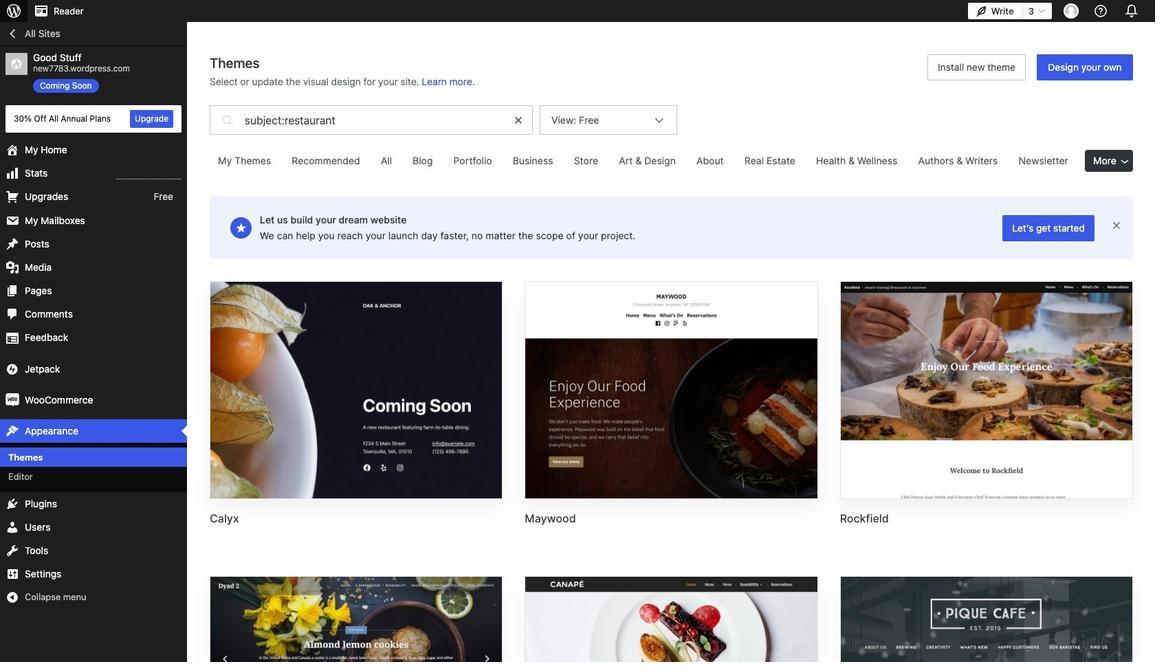 Task type: describe. For each thing, give the bounding box(es) containing it.
a one-page scrolling theme for small businesses. image
[[841, 577, 1133, 662]]

2 img image from the top
[[6, 393, 19, 407]]

rockfield is a refined theme designed for restaurants and food-related businesses seeking a classic, elegant look. image
[[841, 282, 1133, 501]]

dismiss image
[[1112, 220, 1123, 231]]

highest hourly views 0 image
[[116, 171, 182, 180]]

manage your sites image
[[6, 3, 22, 19]]

canapé is a bold and refined theme, designed for restaurants and food-related businesses seeking a classic, elegant look. the carefully crafted menu template takes care of showcasing your food and drink menu, while integration with the open table widget makes it easy for your guests to make online reservations. image
[[526, 577, 818, 662]]



Task type: vqa. For each thing, say whether or not it's contained in the screenshot.
Close Search image
no



Task type: locate. For each thing, give the bounding box(es) containing it.
maywood is a refined theme designed for restaurants and food-related businesses seeking a modern look. image
[[526, 282, 818, 501]]

1 vertical spatial img image
[[6, 393, 19, 407]]

clear search image
[[514, 115, 524, 125]]

calyx is a simple theme that supports full-site editing. image
[[210, 282, 502, 501]]

1 img image from the top
[[6, 362, 19, 376]]

my profile image
[[1064, 3, 1079, 19]]

help image
[[1093, 3, 1109, 19]]

manage your notifications image
[[1123, 1, 1142, 21]]

0 vertical spatial img image
[[6, 362, 19, 376]]

img image
[[6, 362, 19, 376], [6, 393, 19, 407]]

open search image
[[219, 102, 236, 138]]

dyad pairs your written content and images together in perfect balance. the theme is geared towards photographers, foodies, artists, and anyone who is looking for a strong photographic presence on their website. image
[[210, 577, 502, 662]]

None search field
[[210, 102, 533, 138]]

Search search field
[[245, 106, 505, 134]]



